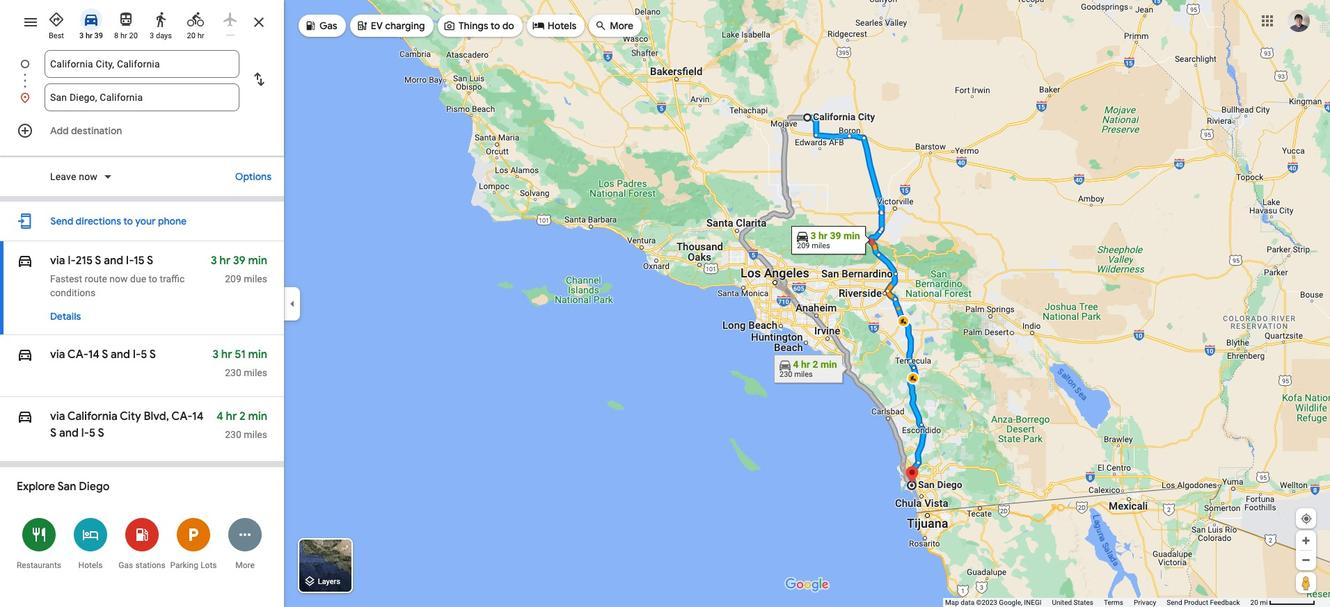 Task type: vqa. For each thing, say whether or not it's contained in the screenshot.
 to the middle
yes



Task type: locate. For each thing, give the bounding box(es) containing it.
gas inside  gas
[[320, 19, 338, 32]]

3  from the top
[[17, 407, 33, 427]]

0 vertical spatial gas
[[320, 19, 338, 32]]

to right due
[[149, 274, 157, 285]]

3 hr 39 min 209 miles
[[211, 254, 267, 285]]

to inside send directions to your phone button
[[123, 215, 133, 228]]

to for 
[[491, 19, 500, 32]]

20 right 8
[[129, 31, 138, 40]]

due
[[130, 274, 146, 285]]

footer containing map data ©2023 google, inegi
[[946, 599, 1251, 608]]

send
[[50, 215, 73, 228], [1167, 600, 1183, 607]]

list item up add destination button
[[0, 84, 284, 111]]

hotels inside button
[[78, 561, 103, 571]]

1 vertical spatial min
[[248, 348, 267, 362]]

feedback
[[1211, 600, 1241, 607]]

to left your
[[123, 215, 133, 228]]

options button
[[228, 164, 279, 189]]

20 left mi
[[1251, 600, 1259, 607]]

show your location image
[[1301, 513, 1313, 526]]

hr inside 3 hr 39 min 209 miles
[[220, 254, 231, 268]]

via inside via i-215 s and i-15 s fastest route now due to traffic conditions
[[50, 254, 65, 268]]

2 horizontal spatial 20
[[1251, 600, 1259, 607]]

20 for 20 hr
[[187, 31, 196, 40]]

0 horizontal spatial 39
[[94, 31, 103, 40]]

2 vertical spatial 
[[17, 407, 33, 427]]

14 inside california city blvd, ca-14 s and i-5 s
[[192, 410, 204, 424]]

4 hr 2 min 230 miles
[[217, 410, 267, 441]]

terms
[[1104, 600, 1124, 607]]

2  from the top
[[17, 345, 33, 365]]

0 horizontal spatial hotels
[[78, 561, 103, 571]]

1 vertical spatial more
[[235, 561, 255, 571]]

miles right 209
[[244, 274, 267, 285]]

1 horizontal spatial 5
[[141, 348, 147, 362]]

0 vertical spatial to
[[491, 19, 500, 32]]

2 vertical spatial via
[[50, 410, 67, 424]]

5 down 'california'
[[89, 427, 96, 441]]

min
[[248, 254, 267, 268], [248, 348, 267, 362], [248, 410, 267, 424]]

2 min from the top
[[248, 348, 267, 362]]

ca- down details
[[67, 348, 88, 362]]

1 horizontal spatial ca-
[[172, 410, 192, 424]]

230 inside 3 hr 51 min 230 miles
[[225, 368, 242, 379]]

230 for 51
[[225, 368, 242, 379]]

more inside button
[[235, 561, 255, 571]]

google maps element
[[0, 0, 1331, 608]]

driving image inside directions main content
[[17, 407, 33, 427]]

1 horizontal spatial 39
[[233, 254, 246, 268]]

1 horizontal spatial to
[[149, 274, 157, 285]]

1 horizontal spatial now
[[110, 274, 128, 285]]

1 horizontal spatial 14
[[192, 410, 204, 424]]

reverse starting point and destination image
[[251, 71, 267, 88]]

none field for second list item from the top of the google maps element
[[50, 84, 234, 111]]

0 horizontal spatial driving image
[[17, 407, 33, 427]]

and inside via i-215 s and i-15 s fastest route now due to traffic conditions
[[104, 254, 123, 268]]


[[17, 251, 33, 271], [17, 345, 33, 365], [17, 407, 33, 427]]

0 horizontal spatial ca-
[[67, 348, 88, 362]]

2 vertical spatial miles
[[244, 430, 267, 441]]

hr down cycling icon
[[198, 31, 204, 40]]

ca- right blvd,
[[172, 410, 192, 424]]

miles down 2
[[244, 430, 267, 441]]

3 for 3 hr 39 min 209 miles
[[211, 254, 217, 268]]

230 down the '51'
[[225, 368, 242, 379]]

send inside directions main content
[[50, 215, 73, 228]]

1 horizontal spatial driving image
[[83, 11, 100, 28]]

None radio
[[216, 6, 245, 36]]

0 horizontal spatial more
[[235, 561, 255, 571]]

8 hr 20 radio
[[111, 6, 141, 41]]

send product feedback
[[1167, 600, 1241, 607]]

0 vertical spatial 
[[17, 251, 33, 271]]

1 vertical spatial via
[[50, 348, 65, 362]]

0 vertical spatial via
[[50, 254, 65, 268]]

hr inside 3 hr 51 min 230 miles
[[221, 348, 232, 362]]

layers
[[318, 578, 340, 587]]

2 via from the top
[[50, 348, 65, 362]]

20 down cycling icon
[[187, 31, 196, 40]]

3 inside 3 hr 51 min 230 miles
[[213, 348, 219, 362]]

explore
[[17, 481, 55, 494]]

miles
[[244, 274, 267, 285], [244, 368, 267, 379], [244, 430, 267, 441]]

0 horizontal spatial send
[[50, 215, 73, 228]]

hr left the '51'
[[221, 348, 232, 362]]

hr up 209
[[220, 254, 231, 268]]

zoom in image
[[1302, 536, 1312, 547]]

1 horizontal spatial hotels
[[548, 19, 577, 32]]

5 up blvd,
[[141, 348, 147, 362]]

map data ©2023 google, inegi
[[946, 600, 1042, 607]]

1 vertical spatial 14
[[192, 410, 204, 424]]

1 vertical spatial hotels
[[78, 561, 103, 571]]

s up 'california'
[[102, 348, 108, 362]]

0 vertical spatial hotels
[[548, 19, 577, 32]]

2 list item from the top
[[0, 84, 284, 111]]

 more
[[595, 18, 634, 33]]

s right 215
[[95, 254, 101, 268]]

send for send product feedback
[[1167, 600, 1183, 607]]

via for i-
[[50, 254, 65, 268]]

230 inside '4 hr 2 min 230 miles'
[[225, 430, 242, 441]]

0 horizontal spatial gas
[[119, 561, 133, 571]]

2 none field from the top
[[50, 84, 234, 111]]

hr for 20 hr
[[198, 31, 204, 40]]

3 for 3 hr 51 min 230 miles
[[213, 348, 219, 362]]

hr inside '4 hr 2 min 230 miles'
[[226, 410, 237, 424]]

0 vertical spatial miles
[[244, 274, 267, 285]]

footer inside google maps element
[[946, 599, 1251, 608]]

driving image for i-215 s and i-15 s
[[17, 251, 33, 271]]

1 vertical spatial 
[[17, 345, 33, 365]]

0 horizontal spatial 20
[[129, 31, 138, 40]]

1 vertical spatial ca-
[[172, 410, 192, 424]]

none field up add destination button
[[50, 84, 234, 111]]

send product feedback button
[[1167, 599, 1241, 608]]

send directions to your phone
[[50, 215, 187, 228]]

1 vertical spatial to
[[123, 215, 133, 228]]

0 horizontal spatial to
[[123, 215, 133, 228]]

2 vertical spatial min
[[248, 410, 267, 424]]

1 horizontal spatial gas
[[320, 19, 338, 32]]

3 for 3 hr 39
[[79, 31, 84, 40]]

s
[[95, 254, 101, 268], [147, 254, 153, 268], [102, 348, 108, 362], [149, 348, 156, 362], [50, 427, 57, 441], [98, 427, 104, 441]]

add destination button
[[0, 117, 284, 145]]

via for ca-
[[50, 348, 65, 362]]

1  from the top
[[17, 251, 33, 271]]

20 inside option
[[187, 31, 196, 40]]


[[595, 18, 607, 33]]

privacy
[[1134, 600, 1157, 607]]

14 left 4
[[192, 410, 204, 424]]

and down 'california'
[[59, 427, 79, 441]]

inegi
[[1025, 600, 1042, 607]]

list inside google maps element
[[0, 50, 284, 111]]

none field down 8 hr 20
[[50, 50, 234, 78]]

2 vertical spatial to
[[149, 274, 157, 285]]

min inside 3 hr 39 min 209 miles
[[248, 254, 267, 268]]

0 vertical spatial ca-
[[67, 348, 88, 362]]

to inside via i-215 s and i-15 s fastest route now due to traffic conditions
[[149, 274, 157, 285]]

1 horizontal spatial more
[[610, 19, 634, 32]]

and for 15
[[104, 254, 123, 268]]

footer
[[946, 599, 1251, 608]]

3
[[79, 31, 84, 40], [150, 31, 154, 40], [211, 254, 217, 268], [213, 348, 219, 362]]

driving image left 'california'
[[17, 407, 33, 427]]

leave now option
[[50, 170, 100, 184]]

min inside '4 hr 2 min 230 miles'
[[248, 410, 267, 424]]

 ev charging
[[356, 18, 425, 33]]

hotels
[[548, 19, 577, 32], [78, 561, 103, 571]]

0 vertical spatial 39
[[94, 31, 103, 40]]

1 via from the top
[[50, 254, 65, 268]]

do
[[503, 19, 514, 32]]

and inside california city blvd, ca-14 s and i-5 s
[[59, 427, 79, 441]]

 hotels
[[533, 18, 577, 33]]

0 vertical spatial now
[[79, 171, 98, 182]]

miles inside 3 hr 39 min 209 miles
[[244, 274, 267, 285]]

send left product
[[1167, 600, 1183, 607]]

hr inside 'radio'
[[120, 31, 127, 40]]

230
[[225, 368, 242, 379], [225, 430, 242, 441]]

driving image
[[83, 11, 100, 28], [17, 407, 33, 427]]

20 hr
[[187, 31, 204, 40]]

1 vertical spatial 5
[[89, 427, 96, 441]]

hotels left gas stations
[[78, 561, 103, 571]]

driving image up 3 hr 39
[[83, 11, 100, 28]]

1 vertical spatial gas
[[119, 561, 133, 571]]

1 driving image from the top
[[17, 251, 33, 271]]

send left the "directions"
[[50, 215, 73, 228]]

california city blvd, ca-14 s and i-5 s
[[50, 410, 204, 441]]

230 down 2
[[225, 430, 242, 441]]

none field for 1st list item from the top of the google maps element
[[50, 50, 234, 78]]

3 hr 51 min 230 miles
[[213, 348, 267, 379]]

s down 'california'
[[98, 427, 104, 441]]

20 for 20 mi
[[1251, 600, 1259, 607]]

3 inside 3 hr 39 min 209 miles
[[211, 254, 217, 268]]

1 min from the top
[[248, 254, 267, 268]]

destination
[[71, 125, 122, 137]]

to
[[491, 19, 500, 32], [123, 215, 133, 228], [149, 274, 157, 285]]

and up route
[[104, 254, 123, 268]]

3 hr 39 radio
[[77, 6, 106, 41]]

0 vertical spatial 14
[[88, 348, 100, 362]]

1 none field from the top
[[50, 50, 234, 78]]

1 vertical spatial none field
[[50, 84, 234, 111]]

collapse side panel image
[[285, 296, 300, 312]]

list item down 8 hr 20
[[0, 50, 284, 95]]

14 up 'california'
[[88, 348, 100, 362]]

3 via from the top
[[50, 410, 67, 424]]

privacy button
[[1134, 599, 1157, 608]]

3 inside option
[[79, 31, 84, 40]]

Best radio
[[42, 6, 71, 41]]

2 230 from the top
[[225, 430, 242, 441]]

0 vertical spatial more
[[610, 19, 634, 32]]

0 vertical spatial and
[[104, 254, 123, 268]]

s up the explore san diego
[[50, 427, 57, 441]]

39 left 8
[[94, 31, 103, 40]]

1 230 from the top
[[225, 368, 242, 379]]


[[304, 18, 317, 33]]

details button
[[43, 304, 88, 329]]

3 miles from the top
[[244, 430, 267, 441]]

51
[[235, 348, 246, 362]]

1 horizontal spatial send
[[1167, 600, 1183, 607]]

2 horizontal spatial to
[[491, 19, 500, 32]]

product
[[1185, 600, 1209, 607]]

now inside via i-215 s and i-15 s fastest route now due to traffic conditions
[[110, 274, 128, 285]]

i- down 'california'
[[81, 427, 89, 441]]

mi
[[1261, 600, 1268, 607]]

google,
[[1000, 600, 1023, 607]]

min for 4 hr 2 min
[[248, 410, 267, 424]]

to inside  things to do
[[491, 19, 500, 32]]

1 vertical spatial driving image
[[17, 407, 33, 427]]

0 horizontal spatial now
[[79, 171, 98, 182]]

more right 'lots'
[[235, 561, 255, 571]]

2 miles from the top
[[244, 368, 267, 379]]

more right 
[[610, 19, 634, 32]]

hr right 8
[[120, 31, 127, 40]]

0 vertical spatial none field
[[50, 50, 234, 78]]

to left do
[[491, 19, 500, 32]]

hr left 2
[[226, 410, 237, 424]]

driving image for ca-14 s and i-5 s
[[17, 345, 33, 365]]

230 for 2
[[225, 430, 242, 441]]

20
[[129, 31, 138, 40], [187, 31, 196, 40], [1251, 600, 1259, 607]]

3 for 3 days
[[150, 31, 154, 40]]

miles inside '4 hr 2 min 230 miles'
[[244, 430, 267, 441]]

hr for 4 hr 2 min 230 miles
[[226, 410, 237, 424]]

hr left 8
[[86, 31, 93, 40]]

1 horizontal spatial 20
[[187, 31, 196, 40]]

united states
[[1053, 600, 1094, 607]]

4
[[217, 410, 223, 424]]

and
[[104, 254, 123, 268], [111, 348, 130, 362], [59, 427, 79, 441]]

39 up 209
[[233, 254, 246, 268]]

miles down the '51'
[[244, 368, 267, 379]]

0 vertical spatial 230
[[225, 368, 242, 379]]

min for 3 hr 51 min
[[248, 348, 267, 362]]

1 vertical spatial and
[[111, 348, 130, 362]]

restaurants button
[[13, 510, 65, 579]]

1 vertical spatial send
[[1167, 600, 1183, 607]]

map
[[946, 600, 959, 607]]

now inside option
[[79, 171, 98, 182]]

days
[[156, 31, 172, 40]]

and up city
[[111, 348, 130, 362]]

39 inside option
[[94, 31, 103, 40]]

215
[[76, 254, 93, 268]]

driving image containing 
[[17, 407, 33, 427]]

 for ca-14 s and i-5 s
[[17, 345, 33, 365]]

show street view coverage image
[[1297, 573, 1317, 594]]

1 vertical spatial 39
[[233, 254, 246, 268]]

3 days radio
[[146, 6, 175, 41]]

i- up the fastest
[[68, 254, 76, 268]]

 gas
[[304, 18, 338, 33]]

1 vertical spatial driving image
[[17, 345, 33, 365]]

0 vertical spatial 5
[[141, 348, 147, 362]]

3 inside radio
[[150, 31, 154, 40]]

gas left the stations on the left of the page
[[119, 561, 133, 571]]

1 miles from the top
[[244, 274, 267, 285]]

best
[[49, 31, 64, 40]]

now right leave
[[79, 171, 98, 182]]

0 vertical spatial min
[[248, 254, 267, 268]]

diego
[[79, 481, 110, 494]]

2 driving image from the top
[[17, 345, 33, 365]]

cycling image
[[187, 11, 204, 28]]

1 vertical spatial now
[[110, 274, 128, 285]]

0 horizontal spatial 5
[[89, 427, 96, 441]]

charging
[[385, 19, 425, 32]]

now left due
[[110, 274, 128, 285]]

miles inside 3 hr 51 min 230 miles
[[244, 368, 267, 379]]

google account: nolan park  
(nolan.park@adept.ai) image
[[1288, 9, 1311, 32]]

min inside 3 hr 51 min 230 miles
[[248, 348, 267, 362]]

 for california city blvd, ca-14 s and i-5 s
[[17, 407, 33, 427]]

driving image
[[17, 251, 33, 271], [17, 345, 33, 365]]

39
[[94, 31, 103, 40], [233, 254, 246, 268]]

0 vertical spatial driving image
[[17, 251, 33, 271]]

3 min from the top
[[248, 410, 267, 424]]

39 for 3 hr 39 min 209 miles
[[233, 254, 246, 268]]

list item
[[0, 50, 284, 95], [0, 84, 284, 111]]

1 vertical spatial 230
[[225, 430, 242, 441]]

0 vertical spatial driving image
[[83, 11, 100, 28]]

hotels right 
[[548, 19, 577, 32]]

none field destination san diego, california
[[50, 84, 234, 111]]

gas right ""
[[320, 19, 338, 32]]

None field
[[50, 50, 234, 78], [50, 84, 234, 111]]

miles for 2
[[244, 430, 267, 441]]

ca-
[[67, 348, 88, 362], [172, 410, 192, 424]]

39 inside 3 hr 39 min 209 miles
[[233, 254, 246, 268]]

2 vertical spatial and
[[59, 427, 79, 441]]

restaurants
[[17, 561, 61, 571]]

i-
[[68, 254, 76, 268], [126, 254, 134, 268], [133, 348, 141, 362], [81, 427, 89, 441]]

1 vertical spatial miles
[[244, 368, 267, 379]]

list
[[0, 50, 284, 111]]

14
[[88, 348, 100, 362], [192, 410, 204, 424]]

0 vertical spatial send
[[50, 215, 73, 228]]



Task type: describe. For each thing, give the bounding box(es) containing it.
city
[[120, 410, 141, 424]]

gas stations
[[119, 561, 165, 571]]

stations
[[135, 561, 165, 571]]

route
[[85, 274, 107, 285]]

lots
[[201, 561, 217, 571]]

your
[[135, 215, 156, 228]]

via i-215 s and i-15 s fastest route now due to traffic conditions
[[50, 254, 185, 299]]

 things to do
[[443, 18, 514, 33]]

details
[[50, 311, 81, 323]]

add destination
[[50, 125, 122, 137]]

states
[[1074, 600, 1094, 607]]

leave now button
[[45, 170, 118, 187]]

san
[[57, 481, 76, 494]]

hr for 3 hr 39
[[86, 31, 93, 40]]

zoom out image
[[1302, 556, 1312, 566]]

united states button
[[1053, 599, 1094, 608]]

Starting point California City, California field
[[50, 56, 234, 72]]

hotels button
[[65, 510, 116, 579]]

hr for 3 hr 51 min 230 miles
[[221, 348, 232, 362]]


[[356, 18, 368, 33]]

california
[[67, 410, 117, 424]]

209
[[225, 274, 242, 285]]

 for i-215 s and i-15 s
[[17, 251, 33, 271]]

20 mi button
[[1251, 600, 1316, 607]]

3 days
[[150, 31, 172, 40]]

driving image inside 3 hr 39 option
[[83, 11, 100, 28]]

and for 5
[[111, 348, 130, 362]]

i- inside california city blvd, ca-14 s and i-5 s
[[81, 427, 89, 441]]

miles for 39
[[244, 274, 267, 285]]

more button
[[219, 510, 271, 579]]

s up blvd,
[[149, 348, 156, 362]]

blvd,
[[144, 410, 169, 424]]

i- up city
[[133, 348, 141, 362]]

add
[[50, 125, 69, 137]]

fastest
[[50, 274, 82, 285]]

leave
[[50, 171, 76, 182]]


[[443, 18, 456, 33]]

ca- inside california city blvd, ca-14 s and i-5 s
[[172, 410, 192, 424]]

transit image
[[118, 11, 134, 28]]

min for 3 hr 39 min
[[248, 254, 267, 268]]

options
[[235, 171, 272, 183]]

explore san diego
[[17, 481, 110, 494]]

parking lots button
[[168, 510, 219, 579]]

hr for 8 hr 20
[[120, 31, 127, 40]]

terms button
[[1104, 599, 1124, 608]]

send for send directions to your phone
[[50, 215, 73, 228]]

to for send
[[123, 215, 133, 228]]

phone
[[158, 215, 187, 228]]

flights image
[[222, 11, 239, 28]]

i- up due
[[126, 254, 134, 268]]

Destination San Diego, California field
[[50, 89, 234, 106]]

data
[[961, 600, 975, 607]]

traffic
[[160, 274, 185, 285]]

2
[[240, 410, 246, 424]]

20 inside 'radio'
[[129, 31, 138, 40]]

3 hr 39
[[79, 31, 103, 40]]

things
[[459, 19, 489, 32]]

15
[[134, 254, 145, 268]]

8
[[114, 31, 119, 40]]

miles for 51
[[244, 368, 267, 379]]

©2023
[[977, 600, 998, 607]]

leave now
[[50, 171, 98, 182]]

close directions image
[[251, 14, 267, 31]]

parking
[[170, 561, 198, 571]]

walking image
[[153, 11, 169, 28]]

parking lots
[[170, 561, 217, 571]]

directions
[[76, 215, 121, 228]]

conditions
[[50, 288, 96, 299]]

via ca-14 s and i-5 s
[[50, 348, 156, 362]]

gas stations button
[[116, 510, 168, 579]]

20 mi
[[1251, 600, 1268, 607]]


[[533, 18, 545, 33]]

5 inside california city blvd, ca-14 s and i-5 s
[[89, 427, 96, 441]]

gas inside 'button'
[[119, 561, 133, 571]]

send directions to your phone button
[[44, 208, 194, 235]]

hr for 3 hr 39 min 209 miles
[[220, 254, 231, 268]]

39 for 3 hr 39
[[94, 31, 103, 40]]

none field starting point california city, california
[[50, 50, 234, 78]]

united
[[1053, 600, 1072, 607]]

hotels inside  hotels
[[548, 19, 577, 32]]

1 list item from the top
[[0, 50, 284, 95]]

ev
[[371, 19, 383, 32]]

0 horizontal spatial 14
[[88, 348, 100, 362]]

20 hr radio
[[181, 6, 210, 41]]

s right 15 on the left top of page
[[147, 254, 153, 268]]

more inside  more
[[610, 19, 634, 32]]

8 hr 20
[[114, 31, 138, 40]]

directions main content
[[0, 0, 284, 608]]

best travel modes image
[[48, 11, 65, 28]]



